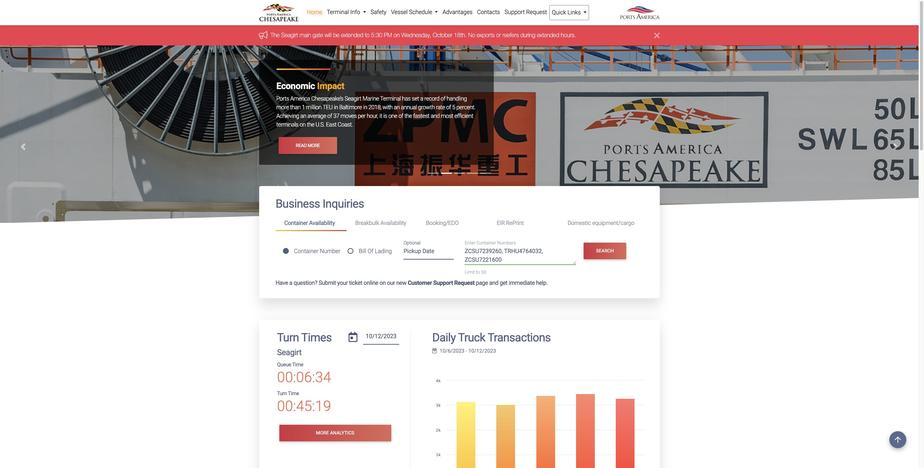 Task type: describe. For each thing, give the bounding box(es) containing it.
time for 00:45:19
[[288, 391, 299, 397]]

vessel schedule
[[391, 9, 434, 16]]

terminal info link
[[325, 5, 369, 20]]

terminals
[[277, 122, 299, 128]]

on inside alert
[[394, 32, 400, 38]]

gate
[[313, 32, 323, 38]]

be
[[334, 32, 340, 38]]

average
[[308, 113, 326, 120]]

reefers
[[503, 32, 519, 38]]

Optional text field
[[404, 246, 454, 260]]

domestic
[[568, 220, 591, 227]]

page
[[476, 280, 488, 287]]

truck
[[458, 331, 486, 345]]

enter
[[465, 241, 476, 246]]

handling
[[447, 96, 467, 102]]

to inside main content
[[476, 270, 480, 275]]

terminal inside the ports america chesapeake's seagirt marine terminal has set a record of handling more than 1 million teu in baltimore in 2018,                         with an annual growth rate of 5 percent. achieving an average of 37 moves per hour, it is one of the fastest and most efficient terminals on the u.s. east coast.
[[380, 96, 401, 102]]

than
[[290, 104, 301, 111]]

hour,
[[367, 113, 378, 120]]

main content containing 00:06:34
[[254, 187, 666, 469]]

1 horizontal spatial an
[[394, 104, 400, 111]]

support request
[[505, 9, 547, 16]]

submit
[[319, 280, 336, 287]]

1 horizontal spatial request
[[527, 9, 547, 16]]

optional
[[404, 241, 421, 246]]

record
[[425, 96, 440, 102]]

read
[[296, 143, 307, 148]]

1 extended from the left
[[341, 32, 364, 38]]

1 horizontal spatial the
[[405, 113, 412, 120]]

availability for breakbulk availability
[[381, 220, 407, 227]]

turn times
[[277, 331, 332, 345]]

close image
[[655, 31, 660, 40]]

00:45:19
[[277, 398, 331, 415]]

have
[[276, 280, 288, 287]]

wednesday,
[[402, 32, 432, 38]]

daily truck transactions
[[433, 331, 551, 345]]

the seagirt main gate will be extended to 5:30 pm on wednesday, october 18th.  no exports or reefers during extended hours.
[[271, 32, 576, 38]]

calendar week image
[[433, 349, 437, 354]]

reprint
[[506, 220, 524, 227]]

10/6/2023
[[440, 349, 465, 355]]

booking/edo link
[[418, 217, 489, 230]]

5
[[453, 104, 456, 111]]

u.s.
[[316, 122, 325, 128]]

set
[[412, 96, 419, 102]]

has
[[402, 96, 411, 102]]

east
[[326, 122, 337, 128]]

quick links
[[552, 9, 583, 16]]

more analytics
[[316, 431, 355, 437]]

october
[[433, 32, 453, 38]]

1 horizontal spatial support
[[505, 9, 525, 16]]

queue
[[277, 362, 291, 368]]

eir
[[497, 220, 505, 227]]

chesapeake's
[[311, 96, 344, 102]]

booking/edo
[[426, 220, 459, 227]]

bill of lading
[[359, 248, 392, 255]]

immediate
[[509, 280, 535, 287]]

00:06:34
[[277, 370, 331, 387]]

per
[[358, 113, 366, 120]]

most
[[441, 113, 454, 120]]

fastest
[[414, 113, 430, 120]]

0 horizontal spatial an
[[301, 113, 307, 120]]

of left 37
[[328, 113, 332, 120]]

turn for turn time 00:45:19
[[277, 391, 287, 397]]

marine
[[363, 96, 379, 102]]

container availability link
[[276, 217, 347, 231]]

advantages
[[443, 9, 473, 16]]

contacts link
[[475, 5, 503, 20]]

the seagirt main gate will be extended to 5:30 pm on wednesday, october 18th.  no exports or reefers during extended hours. link
[[271, 32, 576, 38]]

lading
[[375, 248, 392, 255]]

more
[[277, 104, 289, 111]]

customer
[[408, 280, 432, 287]]

on inside the ports america chesapeake's seagirt marine terminal has set a record of handling more than 1 million teu in baltimore in 2018,                         with an annual growth rate of 5 percent. achieving an average of 37 moves per hour, it is one of the fastest and most efficient terminals on the u.s. east coast.
[[300, 122, 306, 128]]

limit
[[465, 270, 475, 275]]

breakbulk
[[355, 220, 379, 227]]

seagirt inside main content
[[277, 348, 302, 358]]

times
[[301, 331, 332, 345]]

2018,
[[369, 104, 382, 111]]

and inside main content
[[490, 280, 499, 287]]

18th.
[[454, 32, 467, 38]]

to inside alert
[[365, 32, 370, 38]]

our
[[387, 280, 395, 287]]

online
[[364, 280, 379, 287]]

container for container number
[[294, 248, 319, 255]]

of left 5
[[447, 104, 451, 111]]

a inside the ports america chesapeake's seagirt marine terminal has set a record of handling more than 1 million teu in baltimore in 2018,                         with an annual growth rate of 5 percent. achieving an average of 37 moves per hour, it is one of the fastest and most efficient terminals on the u.s. east coast.
[[421, 96, 424, 102]]

1 in from the left
[[334, 104, 338, 111]]

home
[[307, 9, 322, 16]]

domestic equipment/cargo link
[[559, 217, 644, 230]]

go to top image
[[890, 432, 907, 449]]

terminal info
[[327, 9, 362, 16]]



Task type: locate. For each thing, give the bounding box(es) containing it.
0 vertical spatial and
[[431, 113, 440, 120]]

container for container availability
[[284, 220, 308, 227]]

hours.
[[561, 32, 576, 38]]

1 turn from the top
[[277, 331, 299, 345]]

with
[[383, 104, 393, 111]]

2 horizontal spatial on
[[394, 32, 400, 38]]

bullhorn image
[[259, 31, 271, 39]]

during
[[521, 32, 536, 38]]

0 horizontal spatial extended
[[341, 32, 364, 38]]

support right customer on the left bottom of the page
[[434, 280, 453, 287]]

one
[[389, 113, 398, 120]]

pm
[[384, 32, 392, 38]]

availability inside container availability link
[[309, 220, 335, 227]]

turn inside turn time 00:45:19
[[277, 391, 287, 397]]

main
[[300, 32, 311, 38]]

seagirt inside alert
[[281, 32, 298, 38]]

teu
[[323, 104, 333, 111]]

advantages link
[[441, 5, 475, 20]]

0 horizontal spatial support
[[434, 280, 453, 287]]

2 extended from the left
[[537, 32, 560, 38]]

0 vertical spatial the
[[405, 113, 412, 120]]

breakbulk availability
[[355, 220, 407, 227]]

0 vertical spatial to
[[365, 32, 370, 38]]

and
[[431, 113, 440, 120], [490, 280, 499, 287]]

terminal up the with
[[380, 96, 401, 102]]

no
[[469, 32, 476, 38]]

support inside main content
[[434, 280, 453, 287]]

container right enter
[[477, 241, 496, 246]]

on left our
[[380, 280, 386, 287]]

1 horizontal spatial a
[[421, 96, 424, 102]]

and left get
[[490, 280, 499, 287]]

2 vertical spatial container
[[294, 248, 319, 255]]

the left u.s.
[[307, 122, 315, 128]]

50
[[481, 270, 487, 275]]

achieving
[[277, 113, 299, 120]]

america
[[290, 96, 310, 102]]

on right terminals
[[300, 122, 306, 128]]

the seagirt main gate will be extended to 5:30 pm on wednesday, october 18th.  no exports or reefers during extended hours. alert
[[0, 25, 919, 46]]

time for 00:06:34
[[292, 362, 304, 368]]

exports
[[477, 32, 495, 38]]

enter container numbers
[[465, 241, 516, 246]]

of up rate on the left
[[441, 96, 446, 102]]

domestic equipment/cargo
[[568, 220, 635, 227]]

availability for container availability
[[309, 220, 335, 227]]

more left analytics
[[316, 431, 329, 437]]

is
[[384, 113, 387, 120]]

ports
[[277, 96, 289, 102]]

1 horizontal spatial to
[[476, 270, 480, 275]]

1 vertical spatial seagirt
[[345, 96, 362, 102]]

in right teu
[[334, 104, 338, 111]]

info
[[351, 9, 360, 16]]

container availability
[[284, 220, 335, 227]]

customer support request link
[[408, 280, 475, 287]]

1
[[302, 104, 305, 111]]

coast.
[[338, 122, 353, 128]]

2 in from the left
[[363, 104, 367, 111]]

extended right during at the top of page
[[537, 32, 560, 38]]

quick links link
[[550, 5, 590, 20]]

or
[[497, 32, 501, 38]]

on
[[394, 32, 400, 38], [300, 122, 306, 128], [380, 280, 386, 287]]

safety link
[[369, 5, 389, 20]]

turn for turn times
[[277, 331, 299, 345]]

container down "business"
[[284, 220, 308, 227]]

1 horizontal spatial availability
[[381, 220, 407, 227]]

an down 1 in the left top of the page
[[301, 113, 307, 120]]

0 vertical spatial container
[[284, 220, 308, 227]]

0 horizontal spatial on
[[300, 122, 306, 128]]

number
[[320, 248, 341, 255]]

calendar day image
[[349, 333, 358, 343]]

a inside main content
[[290, 280, 293, 287]]

0 vertical spatial on
[[394, 32, 400, 38]]

million
[[306, 104, 322, 111]]

of
[[368, 248, 374, 255]]

turn up "00:45:19"
[[277, 391, 287, 397]]

1 horizontal spatial terminal
[[380, 96, 401, 102]]

more inside "link"
[[308, 143, 320, 148]]

1 vertical spatial more
[[316, 431, 329, 437]]

business
[[276, 197, 320, 211]]

1 vertical spatial and
[[490, 280, 499, 287]]

1 horizontal spatial extended
[[537, 32, 560, 38]]

0 horizontal spatial to
[[365, 32, 370, 38]]

1 horizontal spatial in
[[363, 104, 367, 111]]

breakbulk availability link
[[347, 217, 418, 230]]

equipment/cargo
[[593, 220, 635, 227]]

support request link
[[503, 5, 550, 20]]

1 vertical spatial support
[[434, 280, 453, 287]]

support up reefers
[[505, 9, 525, 16]]

5:30
[[371, 32, 383, 38]]

1 vertical spatial container
[[477, 241, 496, 246]]

bill
[[359, 248, 367, 255]]

percent.
[[457, 104, 476, 111]]

home link
[[305, 5, 325, 20]]

request
[[527, 9, 547, 16], [455, 280, 475, 287]]

1 vertical spatial on
[[300, 122, 306, 128]]

of
[[441, 96, 446, 102], [447, 104, 451, 111], [328, 113, 332, 120], [399, 113, 404, 120]]

and inside the ports america chesapeake's seagirt marine terminal has set a record of handling more than 1 million teu in baltimore in 2018,                         with an annual growth rate of 5 percent. achieving an average of 37 moves per hour, it is one of the fastest and most efficient terminals on the u.s. east coast.
[[431, 113, 440, 120]]

links
[[568, 9, 581, 16]]

more
[[308, 143, 320, 148], [316, 431, 329, 437]]

time
[[292, 362, 304, 368], [288, 391, 299, 397]]

0 horizontal spatial a
[[290, 280, 293, 287]]

seagirt inside the ports america chesapeake's seagirt marine terminal has set a record of handling more than 1 million teu in baltimore in 2018,                         with an annual growth rate of 5 percent. achieving an average of 37 moves per hour, it is one of the fastest and most efficient terminals on the u.s. east coast.
[[345, 96, 362, 102]]

efficient
[[455, 113, 474, 120]]

transactions
[[488, 331, 551, 345]]

2 vertical spatial seagirt
[[277, 348, 302, 358]]

1 vertical spatial the
[[307, 122, 315, 128]]

1 vertical spatial turn
[[277, 391, 287, 397]]

0 vertical spatial time
[[292, 362, 304, 368]]

daily
[[433, 331, 456, 345]]

0 horizontal spatial and
[[431, 113, 440, 120]]

of right 'one'
[[399, 113, 404, 120]]

0 horizontal spatial the
[[307, 122, 315, 128]]

0 vertical spatial an
[[394, 104, 400, 111]]

a right the 'set'
[[421, 96, 424, 102]]

impact
[[317, 81, 345, 92]]

1 vertical spatial time
[[288, 391, 299, 397]]

inquiries
[[323, 197, 364, 211]]

0 horizontal spatial in
[[334, 104, 338, 111]]

1 horizontal spatial and
[[490, 280, 499, 287]]

queue time 00:06:34
[[277, 362, 331, 387]]

more right read
[[308, 143, 320, 148]]

in up per
[[363, 104, 367, 111]]

time right queue
[[292, 362, 304, 368]]

None text field
[[363, 331, 400, 345]]

to left '5:30'
[[365, 32, 370, 38]]

2 availability from the left
[[381, 220, 407, 227]]

time inside turn time 00:45:19
[[288, 391, 299, 397]]

0 horizontal spatial terminal
[[327, 9, 349, 16]]

seagirt right the the
[[281, 32, 298, 38]]

the down annual
[[405, 113, 412, 120]]

more inside 'link'
[[316, 431, 329, 437]]

request inside main content
[[455, 280, 475, 287]]

your
[[338, 280, 348, 287]]

read more link
[[279, 137, 337, 154]]

2 vertical spatial on
[[380, 280, 386, 287]]

vessel schedule link
[[389, 5, 441, 20]]

terminal left 'info'
[[327, 9, 349, 16]]

0 vertical spatial terminal
[[327, 9, 349, 16]]

analytics
[[330, 431, 355, 437]]

main content
[[254, 187, 666, 469]]

more analytics link
[[279, 426, 391, 442]]

1 horizontal spatial on
[[380, 280, 386, 287]]

container left number
[[294, 248, 319, 255]]

rate
[[436, 104, 445, 111]]

to left 50
[[476, 270, 480, 275]]

0 vertical spatial turn
[[277, 331, 299, 345]]

0 vertical spatial more
[[308, 143, 320, 148]]

on right pm
[[394, 32, 400, 38]]

time inside queue time 00:06:34
[[292, 362, 304, 368]]

request down limit
[[455, 280, 475, 287]]

availability down business inquiries
[[309, 220, 335, 227]]

read more
[[296, 143, 320, 148]]

0 vertical spatial a
[[421, 96, 424, 102]]

contacts
[[478, 9, 500, 16]]

2 turn from the top
[[277, 391, 287, 397]]

1 vertical spatial an
[[301, 113, 307, 120]]

1 vertical spatial request
[[455, 280, 475, 287]]

help.
[[537, 280, 548, 287]]

search button
[[584, 243, 627, 260]]

will
[[325, 32, 332, 38]]

an
[[394, 104, 400, 111], [301, 113, 307, 120]]

availability right breakbulk
[[381, 220, 407, 227]]

time up "00:45:19"
[[288, 391, 299, 397]]

1 vertical spatial a
[[290, 280, 293, 287]]

extended right be
[[341, 32, 364, 38]]

a right have
[[290, 280, 293, 287]]

business inquiries
[[276, 197, 364, 211]]

seagirt up queue
[[277, 348, 302, 358]]

1 availability from the left
[[309, 220, 335, 227]]

37
[[334, 113, 340, 120]]

quick
[[552, 9, 567, 16]]

0 vertical spatial request
[[527, 9, 547, 16]]

and down rate on the left
[[431, 113, 440, 120]]

-
[[466, 349, 468, 355]]

new
[[397, 280, 407, 287]]

0 vertical spatial support
[[505, 9, 525, 16]]

0 horizontal spatial request
[[455, 280, 475, 287]]

0 vertical spatial seagirt
[[281, 32, 298, 38]]

an right the with
[[394, 104, 400, 111]]

on inside main content
[[380, 280, 386, 287]]

economic engine image
[[0, 46, 919, 442]]

1 vertical spatial terminal
[[380, 96, 401, 102]]

0 horizontal spatial availability
[[309, 220, 335, 227]]

turn up queue
[[277, 331, 299, 345]]

availability inside breakbulk availability link
[[381, 220, 407, 227]]

Enter Container Numbers text field
[[465, 248, 577, 265]]

container number
[[294, 248, 341, 255]]

seagirt up baltimore
[[345, 96, 362, 102]]

the
[[271, 32, 280, 38]]

seagirt
[[281, 32, 298, 38], [345, 96, 362, 102], [277, 348, 302, 358]]

1 vertical spatial to
[[476, 270, 480, 275]]

extended
[[341, 32, 364, 38], [537, 32, 560, 38]]

request left quick
[[527, 9, 547, 16]]



Task type: vqa. For each thing, say whether or not it's contained in the screenshot.
To
yes



